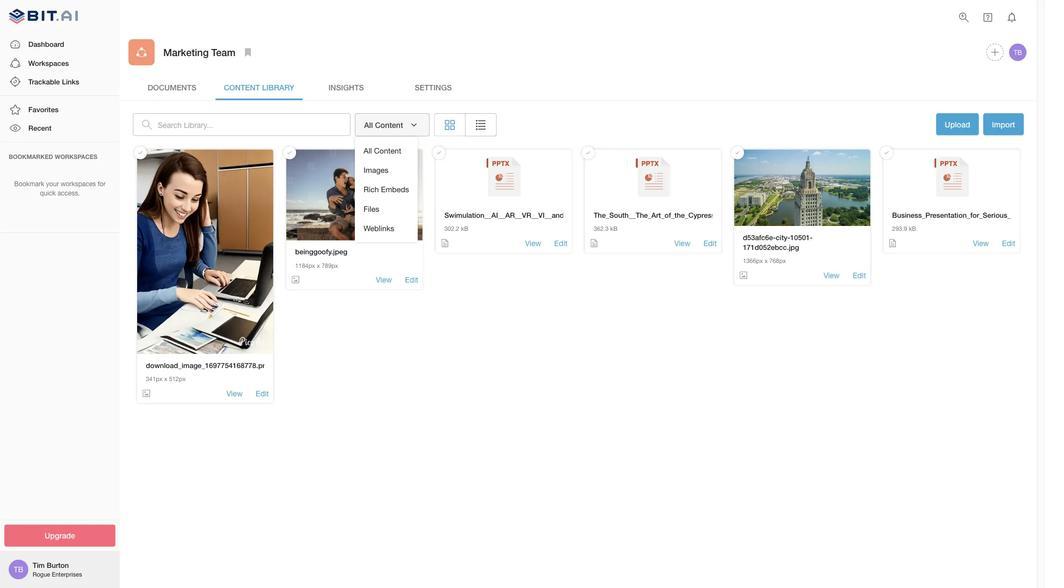 Task type: vqa. For each thing, say whether or not it's contained in the screenshot.
D53Afc6E-
yes



Task type: locate. For each thing, give the bounding box(es) containing it.
view for beinggoofy.jpeg
[[376, 275, 392, 284]]

tab list
[[129, 74, 1029, 100]]

kb for swimulation__ai__ar__vr__vi__and_haptic_feedback.pptx
[[461, 225, 469, 232]]

1 kb from the left
[[461, 225, 469, 232]]

import
[[993, 120, 1016, 129]]

d53afc6e-city-10501- 171d052ebcc.jpg
[[743, 233, 813, 252]]

tb
[[1014, 48, 1023, 56], [14, 565, 23, 574]]

10501-
[[791, 233, 813, 242]]

download_image_1697754168778.png image
[[137, 150, 274, 354]]

download_image_1697754168778.png
[[146, 361, 271, 370]]

workspaces
[[28, 59, 69, 67]]

2 vertical spatial content
[[374, 146, 402, 155]]

kb right 362.3
[[611, 225, 618, 232]]

0 vertical spatial tb
[[1014, 48, 1023, 56]]

x left 789px
[[317, 262, 320, 269]]

341px x 512px
[[146, 375, 186, 383]]

weblinks
[[364, 224, 394, 233]]

2 horizontal spatial x
[[765, 257, 768, 265]]

kb for the_south__the_art_of_the_cypress.pptx
[[611, 225, 618, 232]]

1 horizontal spatial tb
[[1014, 48, 1023, 56]]

workspaces button
[[0, 54, 120, 72]]

all up images
[[364, 146, 372, 155]]

favorites
[[28, 105, 58, 114]]

0 horizontal spatial x
[[164, 375, 167, 383]]

images
[[364, 166, 389, 175]]

all content button up images button
[[355, 113, 430, 136]]

1 vertical spatial all content
[[364, 146, 402, 155]]

files button
[[355, 199, 418, 219]]

1184px x 789px
[[295, 262, 338, 269]]

view link for the_south__the_art_of_the_cypress.pptx
[[675, 238, 691, 249]]

view link
[[525, 238, 542, 249], [675, 238, 691, 249], [974, 238, 990, 249], [824, 270, 840, 281], [376, 274, 392, 285], [227, 388, 243, 399]]

0 vertical spatial all content button
[[355, 113, 430, 136]]

view
[[525, 239, 542, 248], [675, 239, 691, 248], [974, 239, 990, 248], [824, 271, 840, 280], [376, 275, 392, 284], [227, 389, 243, 398]]

documents link
[[129, 74, 216, 100]]

edit
[[555, 239, 568, 248], [704, 239, 717, 248], [1003, 239, 1016, 248], [853, 271, 867, 280], [405, 275, 419, 284], [256, 389, 269, 398]]

Search Library... search field
[[158, 113, 351, 136]]

kb right 302.2
[[461, 225, 469, 232]]

import button
[[984, 113, 1024, 135]]

1 horizontal spatial x
[[317, 262, 320, 269]]

1184px
[[295, 262, 315, 269]]

0 vertical spatial content
[[224, 83, 260, 92]]

marketing team
[[163, 46, 236, 58]]

content library
[[224, 83, 295, 92]]

2 kb from the left
[[611, 225, 618, 232]]

edit for the_south__the_art_of_the_cypress.pptx
[[704, 239, 717, 248]]

settings link
[[390, 74, 477, 100]]

2 horizontal spatial kb
[[909, 225, 917, 232]]

293.9 kb
[[893, 225, 917, 232]]

x for beinggoofy.jpeg
[[317, 262, 320, 269]]

all content button
[[355, 113, 430, 136], [355, 141, 418, 160]]

settings
[[415, 83, 452, 92]]

insights
[[329, 83, 364, 92]]

kb for business_presentation_for_serious_business.p
[[909, 225, 917, 232]]

kb right 293.9 on the top right
[[909, 225, 917, 232]]

rich
[[364, 185, 379, 194]]

content library link
[[216, 74, 303, 100]]

0 horizontal spatial kb
[[461, 225, 469, 232]]

1 vertical spatial all content button
[[355, 141, 418, 160]]

edit link
[[555, 238, 568, 249], [704, 238, 717, 249], [1003, 238, 1016, 249], [853, 270, 867, 281], [405, 274, 419, 285], [256, 388, 269, 399]]

recent button
[[0, 119, 120, 138]]

bookmarked
[[9, 153, 53, 160]]

3 kb from the left
[[909, 225, 917, 232]]

your
[[46, 180, 59, 188]]

favorites button
[[0, 100, 120, 119]]

content
[[224, 83, 260, 92], [375, 120, 403, 129], [374, 146, 402, 155]]

all down insights link
[[364, 120, 373, 129]]

kb
[[461, 225, 469, 232], [611, 225, 618, 232], [909, 225, 917, 232]]

171d052ebcc.jpg
[[743, 243, 800, 252]]

2 all content button from the top
[[355, 141, 418, 160]]

all
[[364, 120, 373, 129], [364, 146, 372, 155]]

view link for swimulation__ai__ar__vr__vi__and_haptic_feedback.pptx
[[525, 238, 542, 249]]

0 vertical spatial all
[[364, 120, 373, 129]]

group
[[434, 113, 497, 136]]

x left 512px
[[164, 375, 167, 383]]

all content button up images
[[355, 141, 418, 160]]

view link for beinggoofy.jpeg
[[376, 274, 392, 285]]

edit link for beinggoofy.jpeg
[[405, 274, 419, 285]]

x
[[765, 257, 768, 265], [317, 262, 320, 269], [164, 375, 167, 383]]

all content
[[364, 120, 403, 129], [364, 146, 402, 155]]

1 vertical spatial tb
[[14, 565, 23, 574]]

upload button
[[937, 113, 980, 136], [937, 113, 980, 135]]

swimulation__ai__ar__vr__vi__and_haptic_feedback.pptx
[[445, 211, 642, 219]]

workspaces
[[55, 153, 97, 160]]

business_presentation_for_serious_business.p
[[893, 211, 1046, 219]]

d53afc6e city 10501 171d052ebcc.jpg image
[[735, 150, 871, 226]]

burton
[[47, 561, 69, 570]]

view for the_south__the_art_of_the_cypress.pptx
[[675, 239, 691, 248]]

302.2
[[445, 225, 460, 232]]

trackable
[[28, 77, 60, 86]]

view link for d53afc6e-city-10501- 171d052ebcc.jpg
[[824, 270, 840, 281]]

bookmark image
[[242, 46, 255, 59]]

1 vertical spatial all
[[364, 146, 372, 155]]

dashboard button
[[0, 35, 120, 54]]

362.3
[[594, 225, 609, 232]]

x left 768px
[[765, 257, 768, 265]]

1 horizontal spatial kb
[[611, 225, 618, 232]]

dashboard
[[28, 40, 64, 49]]



Task type: describe. For each thing, give the bounding box(es) containing it.
1366px
[[743, 257, 763, 265]]

tim
[[33, 561, 45, 570]]

0 horizontal spatial tb
[[14, 565, 23, 574]]

302.2 kb
[[445, 225, 469, 232]]

upload
[[945, 120, 971, 129]]

upgrade
[[45, 531, 75, 540]]

view for download_image_1697754168778.png
[[227, 389, 243, 398]]

edit link for the_south__the_art_of_the_cypress.pptx
[[704, 238, 717, 249]]

links
[[62, 77, 79, 86]]

the_south__the_art_of_the_cypress.pptx
[[594, 211, 732, 219]]

rogue
[[33, 571, 50, 578]]

beinggoofy.jpeg
[[295, 248, 348, 256]]

edit link for swimulation__ai__ar__vr__vi__and_haptic_feedback.pptx
[[555, 238, 568, 249]]

1366px x 768px
[[743, 257, 786, 265]]

embeds
[[381, 185, 409, 194]]

bookmark
[[14, 180, 44, 188]]

for
[[98, 180, 106, 188]]

edit for beinggoofy.jpeg
[[405, 275, 419, 284]]

beinggoofy.jpeg image
[[287, 150, 423, 240]]

files
[[364, 204, 379, 213]]

quick
[[40, 189, 56, 197]]

marketing
[[163, 46, 209, 58]]

x for d53afc6e-city-10501- 171d052ebcc.jpg
[[765, 257, 768, 265]]

362.3 kb
[[594, 225, 618, 232]]

789px
[[322, 262, 338, 269]]

edit for download_image_1697754168778.png
[[256, 389, 269, 398]]

768px
[[770, 257, 786, 265]]

library
[[262, 83, 295, 92]]

edit link for download_image_1697754168778.png
[[256, 388, 269, 399]]

view link for download_image_1697754168778.png
[[227, 388, 243, 399]]

insights link
[[303, 74, 390, 100]]

tim burton rogue enterprises
[[33, 561, 82, 578]]

edit link for d53afc6e-city-10501- 171d052ebcc.jpg
[[853, 270, 867, 281]]

view link for business_presentation_for_serious_business.p
[[974, 238, 990, 249]]

rich embeds button
[[355, 180, 418, 199]]

edit for d53afc6e-city-10501- 171d052ebcc.jpg
[[853, 271, 867, 280]]

tb button
[[1008, 42, 1029, 63]]

tb inside tb button
[[1014, 48, 1023, 56]]

view for business_presentation_for_serious_business.p
[[974, 239, 990, 248]]

access.
[[58, 189, 80, 197]]

bookmark your workspaces for quick access.
[[14, 180, 106, 197]]

view for d53afc6e-city-10501- 171d052ebcc.jpg
[[824, 271, 840, 280]]

edit link for business_presentation_for_serious_business.p
[[1003, 238, 1016, 249]]

512px
[[169, 375, 186, 383]]

trackable links button
[[0, 72, 120, 91]]

bookmarked workspaces
[[9, 153, 97, 160]]

documents
[[148, 83, 197, 92]]

enterprises
[[52, 571, 82, 578]]

x for download_image_1697754168778.png
[[164, 375, 167, 383]]

view for swimulation__ai__ar__vr__vi__and_haptic_feedback.pptx
[[525, 239, 542, 248]]

rich embeds
[[364, 185, 409, 194]]

tab list containing documents
[[129, 74, 1029, 100]]

weblinks button
[[355, 219, 418, 238]]

1 all content button from the top
[[355, 113, 430, 136]]

trackable links
[[28, 77, 79, 86]]

upgrade button
[[4, 525, 115, 547]]

341px
[[146, 375, 163, 383]]

edit for business_presentation_for_serious_business.p
[[1003, 239, 1016, 248]]

recent
[[28, 124, 52, 132]]

images button
[[355, 160, 418, 180]]

0 vertical spatial all content
[[364, 120, 403, 129]]

1 vertical spatial content
[[375, 120, 403, 129]]

d53afc6e-
[[743, 233, 776, 242]]

293.9
[[893, 225, 908, 232]]

city-
[[776, 233, 791, 242]]

team
[[212, 46, 236, 58]]

edit for swimulation__ai__ar__vr__vi__and_haptic_feedback.pptx
[[555, 239, 568, 248]]

workspaces
[[61, 180, 96, 188]]



